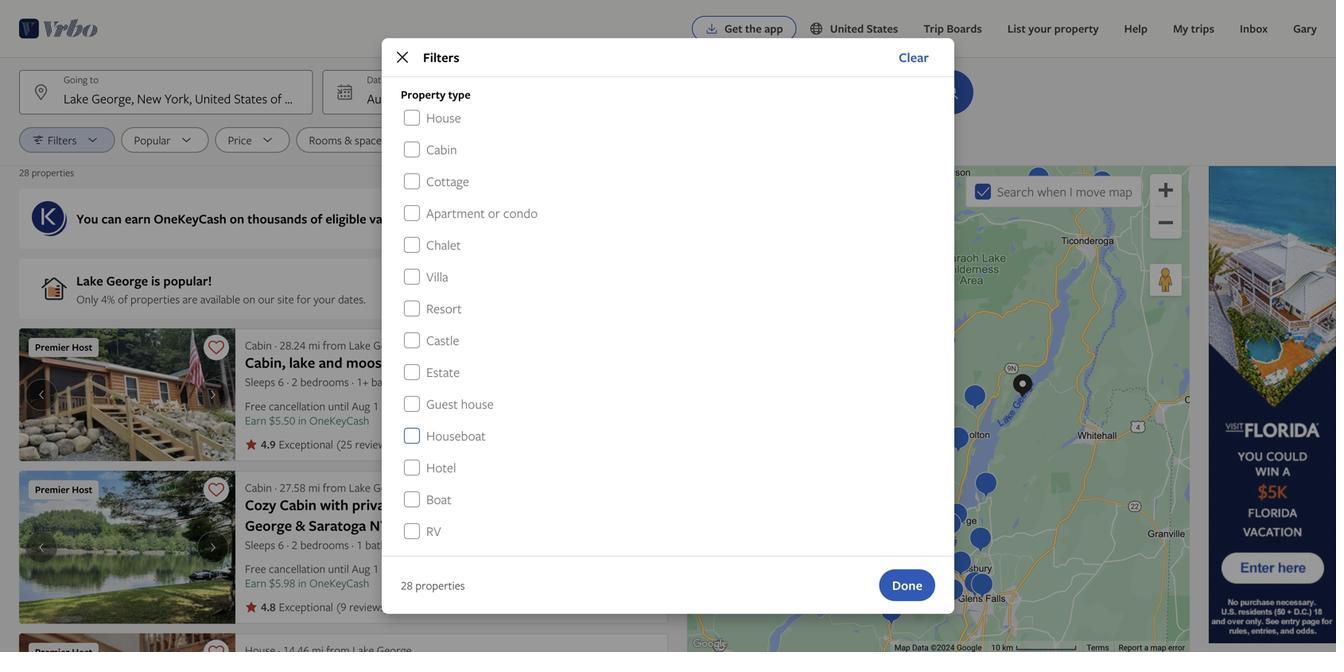 Task type: locate. For each thing, give the bounding box(es) containing it.
premier for cabin, lake and moose...oh my!!
[[35, 341, 70, 354]]

1 vertical spatial exceptional
[[279, 599, 333, 614]]

on left 'our'
[[243, 292, 255, 307]]

sort by recommended button
[[431, 127, 588, 153]]

aug 15 - aug 16 button
[[322, 70, 616, 115]]

0 vertical spatial until
[[328, 398, 349, 414]]

let's
[[466, 210, 494, 227]]

0 vertical spatial bedrooms
[[300, 374, 349, 389]]

aug inside free cancellation until aug 1 earn $5.98 in onekeycash
[[352, 561, 370, 576]]

cabin
[[426, 141, 457, 158], [245, 338, 272, 353], [245, 480, 272, 495], [280, 495, 317, 515]]

dialog containing filters
[[382, 38, 954, 614]]

xsmall image left 4.8
[[245, 601, 258, 613]]

2 2 from the top
[[292, 537, 298, 552]]

my!!
[[426, 353, 456, 372]]

1 vertical spatial until
[[328, 561, 349, 576]]

in inside free cancellation until aug 1 earn $5.98 in onekeycash
[[298, 575, 307, 591]]

0 vertical spatial sleeps
[[245, 374, 275, 389]]

exceptional inside 4.9 exceptional (25 reviews)
[[279, 437, 333, 452]]

my trips
[[1173, 21, 1215, 36]]

0 vertical spatial bathroom
[[371, 374, 419, 389]]

golf image
[[19, 471, 235, 624]]

until inside free cancellation until aug 1 earn $5.98 in onekeycash
[[328, 561, 349, 576]]

sleeps down cozy
[[245, 537, 275, 552]]

1 vertical spatial earn
[[245, 575, 267, 591]]

6 inside "cabin · 28.24 mi from lake george cabin, lake and moose...oh my!! sleeps 6 · 2 bedrooms · 1+ bathroom"
[[278, 374, 284, 389]]

onekeycash inside the free cancellation until aug 1 earn $5.50 in onekeycash
[[309, 413, 369, 428]]

bathroom inside "cabin · 28.24 mi from lake george cabin, lake and moose...oh my!! sleeps 6 · 2 bedrooms · 1+ bathroom"
[[371, 374, 419, 389]]

1 horizontal spatial of
[[310, 210, 322, 227]]

2 in from the top
[[298, 575, 307, 591]]

bedrooms down saratoga
[[300, 537, 349, 552]]

1+
[[357, 374, 369, 389]]

trip
[[924, 21, 944, 36]]

28 down filters button
[[19, 166, 29, 179]]

earn inside the free cancellation until aug 1 earn $5.50 in onekeycash
[[245, 413, 267, 428]]

1 horizontal spatial &
[[345, 132, 352, 148]]

premier host up "show previous image for cabin, lake and moose...oh my!!"
[[35, 341, 92, 354]]

xsmall image for 4.9
[[245, 438, 258, 451]]

1 premier from the top
[[35, 341, 70, 354]]

2 until from the top
[[328, 561, 349, 576]]

2 premier from the top
[[35, 483, 70, 496]]

free inside free cancellation until aug 1 earn $5.98 in onekeycash
[[245, 561, 266, 576]]

exceptional inside 4.8 exceptional (9 reviews)
[[279, 599, 333, 614]]

& left saratoga
[[296, 516, 305, 535]]

cabin left 27.58
[[245, 480, 272, 495]]

28 properties
[[19, 166, 74, 179], [401, 578, 465, 593]]

1
[[373, 398, 379, 414], [357, 537, 363, 552], [373, 561, 379, 576]]

premier up "show previous image for cabin, lake and moose...oh my!!"
[[35, 341, 70, 354]]

1 host from the top
[[72, 341, 92, 354]]

1 vertical spatial in
[[298, 575, 307, 591]]

1 bedrooms from the top
[[300, 374, 349, 389]]

0 vertical spatial 28
[[19, 166, 29, 179]]

search when i move map
[[997, 183, 1133, 200]]

in inside the free cancellation until aug 1 earn $5.50 in onekeycash
[[298, 413, 307, 428]]

download the app button image
[[706, 22, 718, 35]]

1 vertical spatial onekeycash
[[309, 413, 369, 428]]

rooms & spaces
[[309, 132, 386, 148]]

6 inside the 'cabin · 27.58 mi from lake george cozy cabin with private river access, 25 minutes from lake george & saratoga ny. sleeps 6 · 2 bedrooms · 1 bathroom'
[[278, 537, 284, 552]]

cancellation
[[269, 398, 325, 414], [269, 561, 325, 576]]

28 properties down filters button
[[19, 166, 74, 179]]

cabin inside "cabin · 28.24 mi from lake george cabin, lake and moose...oh my!! sleeps 6 · 2 bedrooms · 1+ bathroom"
[[245, 338, 272, 353]]

of inside lake george is popular! only 4% of properties are available on our site for your dates.
[[118, 292, 128, 307]]

map region
[[687, 166, 1190, 652]]

premier host up show previous image for cozy cabin with private river access, 25 minutes from lake george & saratoga ny.
[[35, 483, 92, 496]]

exceptional for $5.98
[[279, 599, 333, 614]]

2 xsmall image from the top
[[245, 601, 258, 613]]

clear
[[899, 49, 929, 66]]

reviews) inside 4.8 exceptional (9 reviews)
[[349, 599, 389, 614]]

1 horizontal spatial 28
[[401, 578, 413, 593]]

1 horizontal spatial properties
[[130, 292, 180, 307]]

0 horizontal spatial &
[[296, 516, 305, 535]]

mi inside "cabin · 28.24 mi from lake george cabin, lake and moose...oh my!! sleeps 6 · 2 bedrooms · 1+ bathroom"
[[308, 338, 320, 353]]

1 xsmall image from the top
[[245, 438, 258, 451]]

on left thousands
[[230, 210, 244, 227]]

george up 4%
[[106, 272, 148, 290]]

0 horizontal spatial properties
[[32, 166, 74, 179]]

$356 total
[[615, 601, 657, 614]]

1 vertical spatial premier
[[35, 483, 70, 496]]

from
[[323, 338, 346, 353], [323, 480, 346, 495], [559, 495, 591, 515]]

with
[[320, 495, 349, 515]]

bedrooms down and at the bottom left of the page
[[300, 374, 349, 389]]

hotel
[[426, 459, 456, 476]]

properties down "rv"
[[416, 578, 465, 593]]

earn left $5.98
[[245, 575, 267, 591]]

2 sleeps from the top
[[245, 537, 275, 552]]

until inside the free cancellation until aug 1 earn $5.50 in onekeycash
[[328, 398, 349, 414]]

aug inside the free cancellation until aug 1 earn $5.50 in onekeycash
[[352, 398, 370, 414]]

reviews) right (25
[[355, 437, 395, 452]]

0 vertical spatial in
[[298, 413, 307, 428]]

0 horizontal spatial filters
[[48, 132, 77, 148]]

xsmall image for 4.8
[[245, 601, 258, 613]]

aug right -
[[415, 90, 436, 107]]

aug down ny.
[[352, 561, 370, 576]]

28
[[19, 166, 29, 179], [401, 578, 413, 593]]

1 in from the top
[[298, 413, 307, 428]]

0 vertical spatial 28 properties
[[19, 166, 74, 179]]

1 vertical spatial cancellation
[[269, 561, 325, 576]]

in right $5.50
[[298, 413, 307, 428]]

0 vertical spatial reviews)
[[355, 437, 395, 452]]

exceptional down free cancellation until aug 1 earn $5.98 in onekeycash
[[279, 599, 333, 614]]

mi for lake
[[308, 338, 320, 353]]

cancellation up 4.8 exceptional (9 reviews)
[[269, 561, 325, 576]]

2 host from the top
[[72, 483, 92, 496]]

mi for cabin
[[308, 480, 320, 495]]

2 earn from the top
[[245, 575, 267, 591]]

popular button
[[121, 127, 209, 153]]

1 6 from the top
[[278, 374, 284, 389]]

2 vertical spatial properties
[[416, 578, 465, 593]]

1 vertical spatial 1
[[357, 537, 363, 552]]

apartment or condo
[[426, 204, 538, 222]]

1 until from the top
[[328, 398, 349, 414]]

0 horizontal spatial 28 properties
[[19, 166, 74, 179]]

1 vertical spatial sleeps
[[245, 537, 275, 552]]

2 down lake
[[292, 374, 298, 389]]

1 down saratoga
[[357, 537, 363, 552]]

from for with
[[323, 480, 346, 495]]

1 2 from the top
[[292, 374, 298, 389]]

lake
[[289, 353, 315, 372]]

0 vertical spatial premier host
[[35, 341, 92, 354]]

earn inside free cancellation until aug 1 earn $5.98 in onekeycash
[[245, 575, 267, 591]]

xsmall image
[[245, 438, 258, 451], [245, 601, 258, 613]]

& left spaces
[[345, 132, 352, 148]]

2 bedrooms from the top
[[300, 537, 349, 552]]

show previous image for cozy cabin with private river access, 25 minutes from lake george & saratoga ny. image
[[32, 541, 51, 554]]

0 vertical spatial premier
[[35, 341, 70, 354]]

0 vertical spatial 2
[[292, 374, 298, 389]]

in for $5.98
[[298, 575, 307, 591]]

google image
[[691, 636, 729, 652]]

1 vertical spatial 2
[[292, 537, 298, 552]]

cabin down house on the left of page
[[426, 141, 457, 158]]

earn left $5.50
[[245, 413, 267, 428]]

1 vertical spatial host
[[72, 483, 92, 496]]

bathroom down ny.
[[365, 537, 413, 552]]

free for earn $5.50 in onekeycash
[[245, 398, 266, 414]]

cancellation for $5.98
[[269, 561, 325, 576]]

1 vertical spatial xsmall image
[[245, 601, 258, 613]]

0 vertical spatial 6
[[278, 374, 284, 389]]

0 vertical spatial &
[[345, 132, 352, 148]]

your
[[1029, 21, 1052, 36], [314, 292, 335, 307]]

0 vertical spatial 1
[[373, 398, 379, 414]]

until
[[328, 398, 349, 414], [328, 561, 349, 576]]

of left eligible
[[310, 210, 322, 227]]

1 vertical spatial free
[[245, 561, 266, 576]]

list your property
[[1008, 21, 1099, 36]]

cancellation inside free cancellation until aug 1 earn $5.98 in onekeycash
[[269, 561, 325, 576]]

earn
[[245, 413, 267, 428], [245, 575, 267, 591]]

6 up $5.98
[[278, 537, 284, 552]]

available
[[200, 292, 240, 307]]

0 vertical spatial filters
[[423, 49, 459, 66]]

your right for
[[314, 292, 335, 307]]

4%
[[101, 292, 115, 307]]

· left 1+ on the bottom left
[[352, 374, 354, 389]]

moose...oh
[[346, 353, 422, 372]]

0 vertical spatial properties
[[32, 166, 74, 179]]

reviews) inside 4.9 exceptional (25 reviews)
[[355, 437, 395, 452]]

george left castle
[[373, 338, 408, 353]]

mi
[[308, 338, 320, 353], [308, 480, 320, 495]]

dates.
[[338, 292, 366, 307]]

filters button
[[19, 127, 115, 153]]

cancellation for $5.50
[[269, 398, 325, 414]]

0 horizontal spatial of
[[118, 292, 128, 307]]

0 vertical spatial your
[[1029, 21, 1052, 36]]

2 6 from the top
[[278, 537, 284, 552]]

cancellation down lake
[[269, 398, 325, 414]]

2 cancellation from the top
[[269, 561, 325, 576]]

reviews) right "(9"
[[349, 599, 389, 614]]

popular
[[134, 132, 171, 148]]

onekeycash inside free cancellation until aug 1 earn $5.98 in onekeycash
[[309, 575, 369, 591]]

1 inside free cancellation until aug 1 earn $5.98 in onekeycash
[[373, 561, 379, 576]]

thousands
[[247, 210, 307, 227]]

aug down 1+ on the bottom left
[[352, 398, 370, 414]]

price button
[[215, 127, 290, 153]]

saratoga
[[309, 516, 366, 535]]

sleeps
[[245, 374, 275, 389], [245, 537, 275, 552]]

1 premier host from the top
[[35, 341, 92, 354]]

united states
[[830, 21, 898, 36]]

1 inside the 'cabin · 27.58 mi from lake george cozy cabin with private river access, 25 minutes from lake george & saratoga ny. sleeps 6 · 2 bedrooms · 1 bathroom'
[[357, 537, 363, 552]]

cabin left 28.24
[[245, 338, 272, 353]]

sort by recommended
[[444, 132, 550, 148]]

1 vertical spatial &
[[296, 516, 305, 535]]

0 horizontal spatial your
[[314, 292, 335, 307]]

· left 28.24
[[275, 338, 277, 353]]

1 vertical spatial 28 properties
[[401, 578, 465, 593]]

1 down ny.
[[373, 561, 379, 576]]

property grounds image
[[19, 328, 235, 461]]

&
[[345, 132, 352, 148], [296, 516, 305, 535]]

1 down the moose...oh
[[373, 398, 379, 414]]

aug
[[367, 90, 388, 107], [415, 90, 436, 107], [352, 398, 370, 414], [352, 561, 370, 576]]

property
[[401, 87, 446, 102]]

0 vertical spatial exceptional
[[279, 437, 333, 452]]

2 free from the top
[[245, 561, 266, 576]]

free
[[245, 398, 266, 414], [245, 561, 266, 576]]

spaces
[[355, 132, 386, 148]]

1 vertical spatial bedrooms
[[300, 537, 349, 552]]

1 mi from the top
[[308, 338, 320, 353]]

in right $5.98
[[298, 575, 307, 591]]

6 down cabin,
[[278, 374, 284, 389]]

(9
[[336, 599, 347, 614]]

2 up free cancellation until aug 1 earn $5.98 in onekeycash
[[292, 537, 298, 552]]

1 exceptional from the top
[[279, 437, 333, 452]]

1 vertical spatial bathroom
[[365, 537, 413, 552]]

premier up show previous image for cozy cabin with private river access, 25 minutes from lake george & saratoga ny.
[[35, 483, 70, 496]]

mi inside the 'cabin · 27.58 mi from lake george cozy cabin with private river access, 25 minutes from lake george & saratoga ny. sleeps 6 · 2 bedrooms · 1 bathroom'
[[308, 480, 320, 495]]

1 vertical spatial 6
[[278, 537, 284, 552]]

of
[[310, 210, 322, 227], [118, 292, 128, 307]]

0 vertical spatial xsmall image
[[245, 438, 258, 451]]

exceptional down the free cancellation until aug 1 earn $5.50 in onekeycash
[[279, 437, 333, 452]]

trip boards link
[[911, 13, 995, 45]]

bathroom down the moose...oh
[[371, 374, 419, 389]]

list
[[1008, 21, 1026, 36]]

1 vertical spatial premier host
[[35, 483, 92, 496]]

0 vertical spatial onekeycash
[[154, 210, 227, 227]]

vacation
[[369, 210, 418, 227]]

0 vertical spatial cancellation
[[269, 398, 325, 414]]

1 vertical spatial mi
[[308, 480, 320, 495]]

2
[[292, 374, 298, 389], [292, 537, 298, 552]]

sleeps down cabin,
[[245, 374, 275, 389]]

2 vertical spatial onekeycash
[[309, 575, 369, 591]]

dialog
[[382, 38, 954, 614]]

1 vertical spatial reviews)
[[349, 599, 389, 614]]

2 horizontal spatial properties
[[416, 578, 465, 593]]

0 vertical spatial earn
[[245, 413, 267, 428]]

onekeycash for free cancellation until aug 1 earn $5.50 in onekeycash
[[309, 413, 369, 428]]

in for $5.50
[[298, 413, 307, 428]]

exceptional for $5.50
[[279, 437, 333, 452]]

1 cancellation from the top
[[269, 398, 325, 414]]

mi right 28.24
[[308, 338, 320, 353]]

properties
[[32, 166, 74, 179], [130, 292, 180, 307], [416, 578, 465, 593]]

2 vertical spatial 1
[[373, 561, 379, 576]]

premier
[[35, 341, 70, 354], [35, 483, 70, 496]]

app
[[765, 21, 783, 36]]

properties down filters button
[[32, 166, 74, 179]]

cabin for cabin
[[426, 141, 457, 158]]

price
[[228, 132, 252, 148]]

1 vertical spatial of
[[118, 292, 128, 307]]

lake
[[76, 272, 103, 290], [349, 338, 371, 353], [349, 480, 371, 495], [595, 495, 625, 515]]

2 inside "cabin · 28.24 mi from lake george cabin, lake and moose...oh my!! sleeps 6 · 2 bedrooms · 1+ bathroom"
[[292, 374, 298, 389]]

from up saratoga
[[323, 480, 346, 495]]

from right minutes
[[559, 495, 591, 515]]

chalet
[[426, 236, 461, 254]]

free left $5.50
[[245, 398, 266, 414]]

onekeycash up "(9"
[[309, 575, 369, 591]]

only
[[76, 292, 98, 307]]

onekeycash up (25
[[309, 413, 369, 428]]

from inside "cabin · 28.24 mi from lake george cabin, lake and moose...oh my!! sleeps 6 · 2 bedrooms · 1+ bathroom"
[[323, 338, 346, 353]]

until up (25
[[328, 398, 349, 414]]

28 properties down "rv"
[[401, 578, 465, 593]]

1 free from the top
[[245, 398, 266, 414]]

castle
[[426, 332, 459, 349]]

1 horizontal spatial your
[[1029, 21, 1052, 36]]

free left $5.98
[[245, 561, 266, 576]]

· left 27.58
[[275, 480, 277, 495]]

0 vertical spatial host
[[72, 341, 92, 354]]

cabin for cabin · 28.24 mi from lake george cabin, lake and moose...oh my!! sleeps 6 · 2 bedrooms · 1+ bathroom
[[245, 338, 272, 353]]

xsmall image left 4.9
[[245, 438, 258, 451]]

15
[[391, 90, 405, 107]]

from right lake
[[323, 338, 346, 353]]

rooms
[[309, 132, 342, 148]]

0 vertical spatial mi
[[308, 338, 320, 353]]

close sort and filter image
[[393, 48, 412, 67]]

· up $5.98
[[287, 537, 289, 552]]

map
[[1109, 183, 1133, 200]]

2 premier host from the top
[[35, 483, 92, 496]]

bedrooms inside the 'cabin · 27.58 mi from lake george cozy cabin with private river access, 25 minutes from lake george & saratoga ny. sleeps 6 · 2 bedrooms · 1 bathroom'
[[300, 537, 349, 552]]

george inside lake george is popular! only 4% of properties are available on our site for your dates.
[[106, 272, 148, 290]]

onekeycash right earn
[[154, 210, 227, 227]]

28 down the 'cabin · 27.58 mi from lake george cozy cabin with private river access, 25 minutes from lake george & saratoga ny. sleeps 6 · 2 bedrooms · 1 bathroom'
[[401, 578, 413, 593]]

until up "(9"
[[328, 561, 349, 576]]

1 vertical spatial your
[[314, 292, 335, 307]]

of right 4%
[[118, 292, 128, 307]]

1 vertical spatial properties
[[130, 292, 180, 307]]

cancellation inside the free cancellation until aug 1 earn $5.50 in onekeycash
[[269, 398, 325, 414]]

search
[[997, 183, 1034, 200]]

1 for free cancellation until aug 1 earn $5.50 in onekeycash
[[373, 398, 379, 414]]

0 vertical spatial of
[[310, 210, 322, 227]]

your right list
[[1029, 21, 1052, 36]]

0 vertical spatial free
[[245, 398, 266, 414]]

exceptional
[[279, 437, 333, 452], [279, 599, 333, 614]]

onekeycash for free cancellation until aug 1 earn $5.98 in onekeycash
[[309, 575, 369, 591]]

1 sleeps from the top
[[245, 374, 275, 389]]

2 exceptional from the top
[[279, 599, 333, 614]]

1 inside the free cancellation until aug 1 earn $5.50 in onekeycash
[[373, 398, 379, 414]]

on
[[230, 210, 244, 227], [243, 292, 255, 307]]

$356
[[615, 601, 636, 614]]

1 vertical spatial filters
[[48, 132, 77, 148]]

2 mi from the top
[[308, 480, 320, 495]]

1 earn from the top
[[245, 413, 267, 428]]

properties down is
[[130, 292, 180, 307]]

resort
[[426, 300, 462, 317]]

& inside the 'cabin · 27.58 mi from lake george cozy cabin with private river access, 25 minutes from lake george & saratoga ny. sleeps 6 · 2 bedrooms · 1 bathroom'
[[296, 516, 305, 535]]

1 horizontal spatial 28 properties
[[401, 578, 465, 593]]

mi right 27.58
[[308, 480, 320, 495]]

free inside the free cancellation until aug 1 earn $5.50 in onekeycash
[[245, 398, 266, 414]]

1 vertical spatial on
[[243, 292, 255, 307]]



Task type: vqa. For each thing, say whether or not it's contained in the screenshot.
go back image
no



Task type: describe. For each thing, give the bounding box(es) containing it.
cabin,
[[245, 353, 286, 372]]

sort
[[444, 132, 464, 148]]

clear button
[[886, 41, 942, 73]]

access,
[[435, 495, 481, 515]]

george inside "cabin · 28.24 mi from lake george cabin, lake and moose...oh my!! sleeps 6 · 2 bedrooms · 1+ bathroom"
[[373, 338, 408, 353]]

united states button
[[797, 13, 911, 45]]

16
[[439, 90, 453, 107]]

property
[[1054, 21, 1099, 36]]

cabin left with
[[280, 495, 317, 515]]

my
[[1173, 21, 1189, 36]]

trip boards
[[924, 21, 982, 36]]

estate
[[426, 363, 460, 381]]

get the app link
[[692, 16, 797, 41]]

1 vertical spatial 28
[[401, 578, 413, 593]]

united
[[830, 21, 864, 36]]

and
[[319, 353, 343, 372]]

4.9
[[261, 437, 276, 452]]

until for (25 reviews)
[[328, 398, 349, 414]]

of for properties
[[118, 292, 128, 307]]

your inside lake george is popular! only 4% of properties are available on our site for your dates.
[[314, 292, 335, 307]]

show next image for cabin, lake and moose...oh my!! image
[[204, 389, 223, 401]]

boat
[[426, 491, 452, 508]]

condo
[[503, 204, 538, 222]]

2 inside the 'cabin · 27.58 mi from lake george cozy cabin with private river access, 25 minutes from lake george & saratoga ny. sleeps 6 · 2 bedrooms · 1 bathroom'
[[292, 537, 298, 552]]

our
[[258, 292, 275, 307]]

$356 total button
[[614, 601, 659, 614]]

help
[[1124, 21, 1148, 36]]

premier for cozy cabin with private river access, 25 minutes from lake george & saratoga ny.
[[35, 483, 70, 496]]

i
[[1070, 183, 1073, 200]]

get the app
[[725, 21, 783, 36]]

0 vertical spatial on
[[230, 210, 244, 227]]

search image
[[942, 83, 961, 102]]

0 horizontal spatial 28
[[19, 166, 29, 179]]

aug left 15
[[367, 90, 388, 107]]

cottage
[[426, 173, 469, 190]]

aug for free cancellation until aug 1 earn $5.98 in onekeycash
[[352, 561, 370, 576]]

earn for earn $5.98 in onekeycash
[[245, 575, 267, 591]]

you can earn onekeycash on thousands of eligible vacation homes. let's go!
[[76, 210, 515, 227]]

earn for earn $5.50 in onekeycash
[[245, 413, 267, 428]]

homes.
[[421, 210, 463, 227]]

house
[[461, 395, 494, 413]]

done button
[[880, 570, 935, 601]]

living area image
[[19, 634, 235, 652]]

bedrooms inside "cabin · 28.24 mi from lake george cabin, lake and moose...oh my!! sleeps 6 · 2 bedrooms · 1+ bathroom"
[[300, 374, 349, 389]]

minutes
[[504, 495, 556, 515]]

are
[[183, 292, 198, 307]]

premier host for cozy cabin with private river access, 25 minutes from lake george & saratoga ny.
[[35, 483, 92, 496]]

guest
[[426, 395, 458, 413]]

from for and
[[323, 338, 346, 353]]

aug for aug 15 - aug 16
[[415, 90, 436, 107]]

inbox link
[[1227, 13, 1281, 45]]

my trips link
[[1161, 13, 1227, 45]]

help link
[[1112, 13, 1161, 45]]

show next image for cozy cabin with private river access, 25 minutes from lake george & saratoga ny. image
[[204, 541, 223, 554]]

or
[[488, 204, 500, 222]]

states
[[867, 21, 898, 36]]

private
[[352, 495, 398, 515]]

host for cabin,
[[72, 341, 92, 354]]

cabin · 28.24 mi from lake george cabin, lake and moose...oh my!! sleeps 6 · 2 bedrooms · 1+ bathroom
[[245, 338, 456, 389]]

of for eligible
[[310, 210, 322, 227]]

reviews) for earn $5.98 in onekeycash
[[349, 599, 389, 614]]

inbox
[[1240, 21, 1268, 36]]

recommended
[[481, 132, 550, 148]]

is
[[151, 272, 160, 290]]

boards
[[947, 21, 982, 36]]

bathroom inside the 'cabin · 27.58 mi from lake george cozy cabin with private river access, 25 minutes from lake george & saratoga ny. sleeps 6 · 2 bedrooms · 1 bathroom'
[[365, 537, 413, 552]]

rv
[[426, 523, 441, 540]]

properties inside lake george is popular! only 4% of properties are available on our site for your dates.
[[130, 292, 180, 307]]

$5.98
[[269, 575, 295, 591]]

sleeps inside "cabin · 28.24 mi from lake george cabin, lake and moose...oh my!! sleeps 6 · 2 bedrooms · 1+ bathroom"
[[245, 374, 275, 389]]

move
[[1076, 183, 1106, 200]]

$5.50
[[269, 413, 295, 428]]

aug for free cancellation until aug 1 earn $5.50 in onekeycash
[[352, 398, 370, 414]]

when
[[1037, 183, 1067, 200]]

filters inside button
[[48, 132, 77, 148]]

lake inside "cabin · 28.24 mi from lake george cabin, lake and moose...oh my!! sleeps 6 · 2 bedrooms · 1+ bathroom"
[[349, 338, 371, 353]]

get
[[725, 21, 743, 36]]

1 for free cancellation until aug 1 earn $5.98 in onekeycash
[[373, 561, 379, 576]]

eligible
[[325, 210, 366, 227]]

ny.
[[370, 516, 392, 535]]

george up ny.
[[373, 480, 408, 495]]

4.8 exceptional (9 reviews)
[[261, 599, 389, 615]]

vrbo logo image
[[19, 16, 98, 41]]

free cancellation until aug 1 earn $5.98 in onekeycash
[[245, 561, 379, 591]]

until for (9 reviews)
[[328, 561, 349, 576]]

· down saratoga
[[352, 537, 354, 552]]

· down 28.24
[[287, 374, 289, 389]]

& inside button
[[345, 132, 352, 148]]

small image
[[810, 21, 830, 36]]

-
[[408, 90, 412, 107]]

popular!
[[163, 272, 212, 290]]

4.8
[[261, 600, 276, 615]]

the
[[745, 21, 762, 36]]

for
[[297, 292, 311, 307]]

28.24
[[280, 338, 306, 353]]

reviews) for earn $5.50 in onekeycash
[[355, 437, 395, 452]]

george down cozy
[[245, 516, 292, 535]]

1 horizontal spatial filters
[[423, 49, 459, 66]]

27.58
[[280, 480, 306, 495]]

free cancellation until aug 1 earn $5.50 in onekeycash
[[245, 398, 379, 428]]

your inside list your property link
[[1029, 21, 1052, 36]]

sleeps inside the 'cabin · 27.58 mi from lake george cozy cabin with private river access, 25 minutes from lake george & saratoga ny. sleeps 6 · 2 bedrooms · 1 bathroom'
[[245, 537, 275, 552]]

rooms & spaces button
[[296, 127, 425, 153]]

show previous image for cabin, lake and moose...oh my!! image
[[32, 389, 51, 401]]

cabin · 27.58 mi from lake george cozy cabin with private river access, 25 minutes from lake george & saratoga ny. sleeps 6 · 2 bedrooms · 1 bathroom
[[245, 480, 625, 552]]

4.9 exceptional (25 reviews)
[[261, 437, 395, 452]]

apartment
[[426, 204, 485, 222]]

by
[[467, 132, 478, 148]]

on inside lake george is popular! only 4% of properties are available on our site for your dates.
[[243, 292, 255, 307]]

premier host for cabin, lake and moose...oh my!!
[[35, 341, 92, 354]]

free for earn $5.98 in onekeycash
[[245, 561, 266, 576]]

houseboat
[[426, 427, 486, 445]]

property type
[[401, 87, 471, 102]]

site
[[277, 292, 294, 307]]

go!
[[497, 210, 515, 227]]

cabin for cabin · 27.58 mi from lake george cozy cabin with private river access, 25 minutes from lake george & saratoga ny. sleeps 6 · 2 bedrooms · 1 bathroom
[[245, 480, 272, 495]]

list your property link
[[995, 13, 1112, 45]]

earn
[[125, 210, 151, 227]]

lake inside lake george is popular! only 4% of properties are available on our site for your dates.
[[76, 272, 103, 290]]

host for cozy
[[72, 483, 92, 496]]

river
[[401, 495, 432, 515]]



